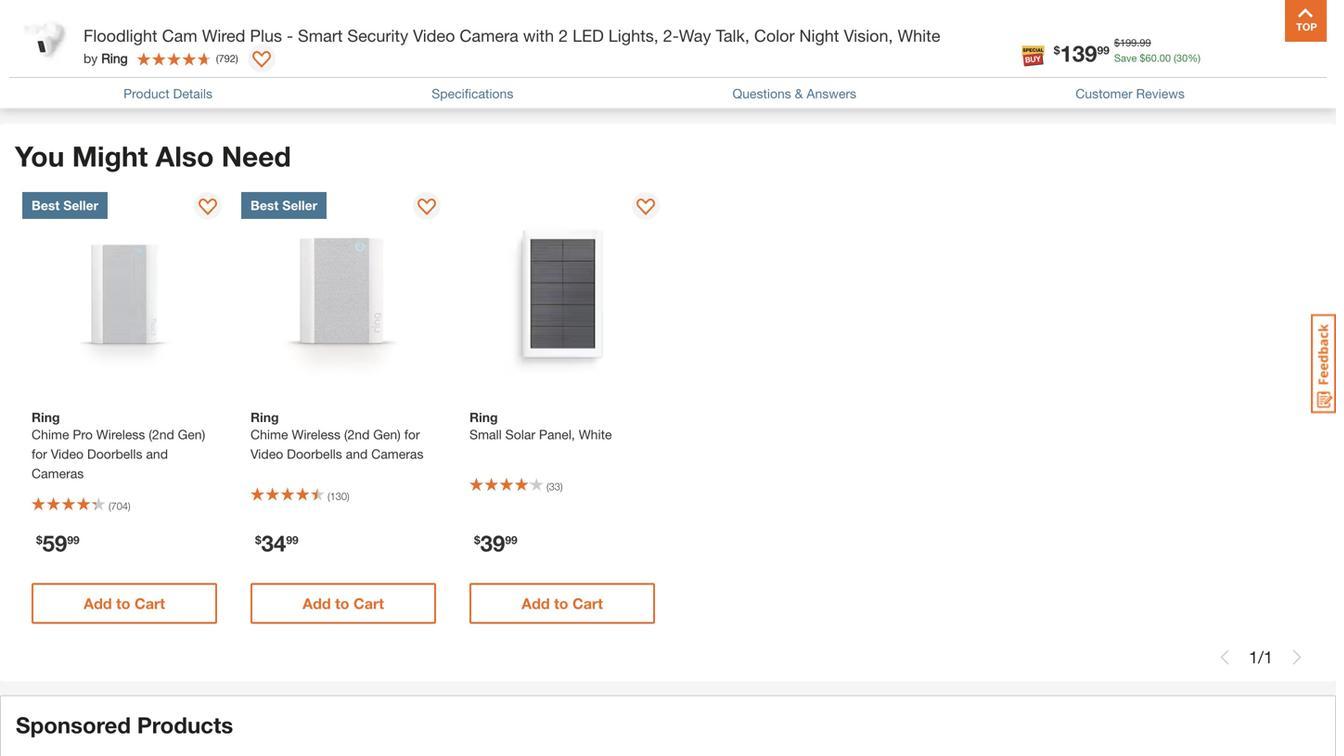 Task type: locate. For each thing, give the bounding box(es) containing it.
1 doorbells from the left
[[87, 447, 143, 462]]

1 best from the left
[[32, 198, 60, 213]]

top button
[[1286, 0, 1328, 42]]

doorbells down pro
[[87, 447, 143, 462]]

1 horizontal spatial seller
[[282, 198, 318, 213]]

doorbells
[[87, 447, 143, 462], [287, 447, 342, 462]]

( for 59
[[109, 501, 111, 513]]

also
[[156, 140, 214, 173]]

video up 34
[[251, 447, 283, 462]]

$ 139 99
[[1054, 40, 1110, 66]]

0 horizontal spatial for
[[32, 447, 47, 462]]

best seller down "need"
[[251, 198, 318, 213]]

1 chime from the left
[[32, 427, 69, 443]]

0 horizontal spatial white
[[579, 427, 612, 443]]

) down ring chime pro wireless (2nd gen) for video doorbells and cameras
[[128, 501, 131, 513]]

0 horizontal spatial (2nd
[[149, 427, 174, 443]]

1 (2nd from the left
[[149, 427, 174, 443]]

white right the vision,
[[898, 26, 941, 45]]

2 / from the top
[[1259, 648, 1264, 668]]

0 vertical spatial for
[[405, 427, 420, 443]]

best seller down you
[[32, 198, 98, 213]]

1 gen) from the left
[[178, 427, 205, 443]]

0 vertical spatial /
[[1259, 76, 1264, 96]]

1 horizontal spatial cameras
[[372, 447, 424, 462]]

answers
[[807, 86, 857, 101]]

ring chime wireless (2nd gen) for video doorbells and cameras
[[251, 410, 424, 462]]

1 wireless from the left
[[96, 427, 145, 443]]

ring inside ring small solar panel, white
[[470, 410, 498, 425]]

gen)
[[178, 427, 205, 443], [373, 427, 401, 443]]

add to cart
[[84, 23, 165, 41], [303, 23, 384, 41], [522, 23, 603, 41], [741, 23, 822, 41], [84, 595, 165, 613], [303, 595, 384, 613], [522, 595, 603, 613]]

0 horizontal spatial cameras
[[32, 466, 84, 482]]

video
[[413, 26, 455, 45], [51, 447, 84, 462], [251, 447, 283, 462]]

1 / from the top
[[1259, 76, 1264, 96]]

0 horizontal spatial seller
[[63, 198, 98, 213]]

1 vertical spatial /
[[1259, 648, 1264, 668]]

1
[[1250, 76, 1259, 96], [1250, 648, 1259, 668], [1264, 648, 1274, 668]]

$ for 39
[[474, 534, 481, 547]]

best down "need"
[[251, 198, 279, 213]]

1 best seller from the left
[[32, 198, 98, 213]]

panel,
[[539, 427, 575, 443]]

2 wireless from the left
[[292, 427, 341, 443]]

( for 39
[[547, 481, 549, 493]]

( right 00
[[1174, 52, 1177, 64]]

best
[[32, 198, 60, 213], [251, 198, 279, 213]]

(2nd inside ring chime wireless (2nd gen) for video doorbells and cameras
[[344, 427, 370, 443]]

for left small at bottom left
[[405, 427, 420, 443]]

1 vertical spatial .
[[1157, 52, 1160, 64]]

2 doorbells from the left
[[287, 447, 342, 462]]

1 horizontal spatial doorbells
[[287, 447, 342, 462]]

(2nd right pro
[[149, 427, 174, 443]]

0 horizontal spatial best
[[32, 198, 60, 213]]

) for 39
[[561, 481, 563, 493]]

99 inside $ 139 99
[[1098, 44, 1110, 57]]

139
[[1061, 40, 1098, 66]]

/ for 3
[[1259, 76, 1264, 96]]

ring for 34
[[251, 410, 279, 425]]

ring chime pro wireless (2nd gen) for video doorbells and cameras
[[32, 410, 205, 482]]

1 vertical spatial cameras
[[32, 466, 84, 482]]

chime inside ring chime wireless (2nd gen) for video doorbells and cameras
[[251, 427, 288, 443]]

1 horizontal spatial best seller
[[251, 198, 318, 213]]

talk,
[[716, 26, 750, 45]]

white right panel,
[[579, 427, 612, 443]]

seller down might at the top left of the page
[[63, 198, 98, 213]]

) down panel,
[[561, 481, 563, 493]]

customer reviews button
[[1076, 84, 1185, 103], [1076, 84, 1185, 103]]

3
[[1264, 76, 1274, 96]]

save
[[1115, 52, 1138, 64]]

( down ring chime pro wireless (2nd gen) for video doorbells and cameras
[[109, 501, 111, 513]]

video inside ring chime pro wireless (2nd gen) for video doorbells and cameras
[[51, 447, 84, 462]]

1 horizontal spatial wireless
[[292, 427, 341, 443]]

cart
[[135, 23, 165, 41], [354, 23, 384, 41], [573, 23, 603, 41], [792, 23, 822, 41], [135, 595, 165, 613], [354, 595, 384, 613], [573, 595, 603, 613]]

99 for 59
[[67, 534, 80, 547]]

add
[[84, 23, 112, 41], [303, 23, 331, 41], [522, 23, 550, 41], [741, 23, 769, 41], [84, 595, 112, 613], [303, 595, 331, 613], [522, 595, 550, 613]]

99
[[1140, 37, 1152, 49], [1098, 44, 1110, 57], [67, 534, 80, 547], [286, 534, 299, 547], [505, 534, 518, 547]]

product image image
[[14, 9, 74, 70]]

by ring
[[84, 51, 128, 66]]

sponsored products
[[16, 712, 233, 739]]

customer
[[1076, 86, 1133, 101]]

video inside ring chime wireless (2nd gen) for video doorbells and cameras
[[251, 447, 283, 462]]

ring inside ring chime pro wireless (2nd gen) for video doorbells and cameras
[[32, 410, 60, 425]]

)
[[236, 52, 238, 64], [561, 481, 563, 493], [347, 491, 350, 503], [128, 501, 131, 513]]

1 horizontal spatial for
[[405, 427, 420, 443]]

0 horizontal spatial chime
[[32, 427, 69, 443]]

792
[[219, 52, 236, 64]]

add to cart button
[[32, 12, 217, 53], [251, 12, 436, 53], [470, 12, 655, 53], [689, 12, 875, 53], [32, 584, 217, 625], [251, 584, 436, 625], [470, 584, 655, 625]]

gen) inside ring chime wireless (2nd gen) for video doorbells and cameras
[[373, 427, 401, 443]]

(2nd up 130
[[344, 427, 370, 443]]

white
[[898, 26, 941, 45], [579, 427, 612, 443]]

99 for 34
[[286, 534, 299, 547]]

chime inside ring chime pro wireless (2nd gen) for video doorbells and cameras
[[32, 427, 69, 443]]

1 horizontal spatial gen)
[[373, 427, 401, 443]]

chime for 34
[[251, 427, 288, 443]]

2
[[559, 26, 568, 45]]

you
[[15, 140, 64, 173]]

lights,
[[609, 26, 659, 45]]

34
[[262, 530, 286, 557]]

product
[[124, 86, 170, 101]]

2 chime from the left
[[251, 427, 288, 443]]

wireless right pro
[[96, 427, 145, 443]]

2 best seller from the left
[[251, 198, 318, 213]]

and
[[146, 447, 168, 462], [346, 447, 368, 462]]

) down ring chime wireless (2nd gen) for video doorbells and cameras
[[347, 491, 350, 503]]

doorbells up 130
[[287, 447, 342, 462]]

1 horizontal spatial (2nd
[[344, 427, 370, 443]]

( for 34
[[328, 491, 330, 503]]

seller
[[63, 198, 98, 213], [282, 198, 318, 213]]

for
[[405, 427, 420, 443], [32, 447, 47, 462]]

$ inside $ 59 99
[[36, 534, 42, 547]]

1 horizontal spatial chime
[[251, 427, 288, 443]]

best seller for 59
[[32, 198, 98, 213]]

99 for 39
[[505, 534, 518, 547]]

1 left this is the last slide image
[[1264, 648, 1274, 668]]

00
[[1160, 52, 1172, 64]]

0 horizontal spatial best seller
[[32, 198, 98, 213]]

99 for 139
[[1098, 44, 1110, 57]]

2 seller from the left
[[282, 198, 318, 213]]

0 horizontal spatial wireless
[[96, 427, 145, 443]]

0 vertical spatial cameras
[[372, 447, 424, 462]]

0 horizontal spatial video
[[51, 447, 84, 462]]

display image
[[252, 51, 271, 70], [199, 199, 217, 217], [418, 199, 436, 217], [637, 199, 655, 217]]

) for 59
[[128, 501, 131, 513]]

39
[[481, 530, 505, 557]]

specifications
[[432, 86, 514, 101]]

specifications button
[[432, 84, 514, 103], [432, 84, 514, 103]]

wired
[[202, 26, 245, 45]]

best down you
[[32, 198, 60, 213]]

you might also need
[[15, 140, 291, 173]]

video down pro
[[51, 447, 84, 462]]

2 (2nd from the left
[[344, 427, 370, 443]]

0 horizontal spatial doorbells
[[87, 447, 143, 462]]

need
[[222, 140, 291, 173]]

ring small solar panel, white
[[470, 410, 612, 443]]

(2nd
[[149, 427, 174, 443], [344, 427, 370, 443]]

$
[[1115, 37, 1121, 49], [1054, 44, 1061, 57], [1140, 52, 1146, 64], [36, 534, 42, 547], [255, 534, 262, 547], [474, 534, 481, 547]]

gen) inside ring chime pro wireless (2nd gen) for video doorbells and cameras
[[178, 427, 205, 443]]

$ for 139
[[1054, 44, 1061, 57]]

white inside ring small solar panel, white
[[579, 427, 612, 443]]

best for 34
[[251, 198, 279, 213]]

1 seller from the left
[[63, 198, 98, 213]]

$ inside $ 139 99
[[1054, 44, 1061, 57]]

2 and from the left
[[346, 447, 368, 462]]

seller down "need"
[[282, 198, 318, 213]]

to
[[116, 23, 130, 41], [335, 23, 350, 41], [554, 23, 569, 41], [773, 23, 788, 41], [116, 595, 130, 613], [335, 595, 350, 613], [554, 595, 569, 613]]

99 inside '$ 39 99'
[[505, 534, 518, 547]]

.
[[1138, 37, 1140, 49], [1157, 52, 1160, 64]]

99 inside $ 34 99
[[286, 534, 299, 547]]

wireless up 130
[[292, 427, 341, 443]]

seller for 59
[[63, 198, 98, 213]]

( down panel,
[[547, 481, 549, 493]]

1 right this is the first slide image
[[1250, 648, 1259, 668]]

and inside ring chime wireless (2nd gen) for video doorbells and cameras
[[346, 447, 368, 462]]

questions & answers button
[[733, 84, 857, 103], [733, 84, 857, 103]]

1 horizontal spatial video
[[251, 447, 283, 462]]

cameras
[[372, 447, 424, 462], [32, 466, 84, 482]]

59
[[42, 530, 67, 557]]

2 gen) from the left
[[373, 427, 401, 443]]

chime wireless (2nd gen) for video doorbells and cameras image
[[241, 192, 446, 397]]

might
[[72, 140, 148, 173]]

( down ring chime wireless (2nd gen) for video doorbells and cameras
[[328, 491, 330, 503]]

$ 34 99
[[255, 530, 299, 557]]

2 best from the left
[[251, 198, 279, 213]]

product details button
[[124, 84, 213, 103], [124, 84, 213, 103]]

and inside ring chime pro wireless (2nd gen) for video doorbells and cameras
[[146, 447, 168, 462]]

wireless
[[96, 427, 145, 443], [292, 427, 341, 443]]

for up the 59
[[32, 447, 47, 462]]

security
[[348, 26, 409, 45]]

1 vertical spatial for
[[32, 447, 47, 462]]

$ for 34
[[255, 534, 262, 547]]

ring inside ring chime wireless (2nd gen) for video doorbells and cameras
[[251, 410, 279, 425]]

reviews
[[1137, 86, 1185, 101]]

floodlight
[[84, 26, 158, 45]]

0 vertical spatial .
[[1138, 37, 1140, 49]]

1 vertical spatial white
[[579, 427, 612, 443]]

2 horizontal spatial video
[[413, 26, 455, 45]]

1 and from the left
[[146, 447, 168, 462]]

1 left 3 at the top
[[1250, 76, 1259, 96]]

$ inside $ 34 99
[[255, 534, 262, 547]]

1 horizontal spatial best
[[251, 198, 279, 213]]

$ inside '$ 39 99'
[[474, 534, 481, 547]]

chime for 59
[[32, 427, 69, 443]]

0 vertical spatial white
[[898, 26, 941, 45]]

0 horizontal spatial gen)
[[178, 427, 205, 443]]

for inside ring chime pro wireless (2nd gen) for video doorbells and cameras
[[32, 447, 47, 462]]

(
[[1174, 52, 1177, 64], [216, 52, 219, 64], [547, 481, 549, 493], [328, 491, 330, 503], [109, 501, 111, 513]]

1 horizontal spatial and
[[346, 447, 368, 462]]

video left camera
[[413, 26, 455, 45]]

99 inside $ 59 99
[[67, 534, 80, 547]]

chime
[[32, 427, 69, 443], [251, 427, 288, 443]]

0 horizontal spatial and
[[146, 447, 168, 462]]



Task type: vqa. For each thing, say whether or not it's contained in the screenshot.
BEST SELLER
yes



Task type: describe. For each thing, give the bounding box(es) containing it.
$ for 199
[[1115, 37, 1121, 49]]

by
[[84, 51, 98, 66]]

$ for 59
[[36, 534, 42, 547]]

questions & answers
[[733, 86, 857, 101]]

cam
[[162, 26, 197, 45]]

1 / 3
[[1250, 76, 1274, 96]]

33
[[549, 481, 561, 493]]

with
[[523, 26, 554, 45]]

( inside $ 199 . 99 save $ 60 . 00 ( 30 %)
[[1174, 52, 1177, 64]]

130
[[330, 491, 347, 503]]

led
[[573, 26, 604, 45]]

0 horizontal spatial .
[[1138, 37, 1140, 49]]

doorbells inside ring chime pro wireless (2nd gen) for video doorbells and cameras
[[87, 447, 143, 462]]

this is the first slide image
[[1218, 651, 1233, 665]]

( down wired
[[216, 52, 219, 64]]

ring for 59
[[32, 410, 60, 425]]

wireless inside ring chime pro wireless (2nd gen) for video doorbells and cameras
[[96, 427, 145, 443]]

wireless inside ring chime wireless (2nd gen) for video doorbells and cameras
[[292, 427, 341, 443]]

sponsored
[[16, 712, 131, 739]]

( 33 )
[[547, 481, 563, 493]]

chime pro wireless (2nd gen) for video doorbells and cameras image
[[22, 192, 227, 397]]

for inside ring chime wireless (2nd gen) for video doorbells and cameras
[[405, 427, 420, 443]]

customer reviews
[[1076, 86, 1185, 101]]

best seller for 34
[[251, 198, 318, 213]]

pro
[[73, 427, 93, 443]]

) down wired
[[236, 52, 238, 64]]

1 for 1 / 3
[[1250, 76, 1259, 96]]

floodlight cam wired plus - smart security video camera with 2 led lights, 2-way talk, color night vision, white
[[84, 26, 941, 45]]

( 792 )
[[216, 52, 238, 64]]

color
[[755, 26, 795, 45]]

feedback link image
[[1312, 314, 1337, 414]]

60
[[1146, 52, 1157, 64]]

plus
[[250, 26, 282, 45]]

vision,
[[844, 26, 894, 45]]

30
[[1177, 52, 1188, 64]]

small
[[470, 427, 502, 443]]

$ 59 99
[[36, 530, 80, 557]]

questions
[[733, 86, 792, 101]]

$ 39 99
[[474, 530, 518, 557]]

( 130 )
[[328, 491, 350, 503]]

ring for 39
[[470, 410, 498, 425]]

$ 199 . 99 save $ 60 . 00 ( 30 %)
[[1115, 37, 1201, 64]]

/ for 1
[[1259, 648, 1264, 668]]

%)
[[1188, 52, 1201, 64]]

cameras inside ring chime wireless (2nd gen) for video doorbells and cameras
[[372, 447, 424, 462]]

1 horizontal spatial .
[[1157, 52, 1160, 64]]

1 for 1 / 1
[[1250, 648, 1259, 668]]

solar
[[506, 427, 536, 443]]

details
[[173, 86, 213, 101]]

video for for
[[51, 447, 84, 462]]

way
[[679, 26, 712, 45]]

( 704 )
[[109, 501, 131, 513]]

camera
[[460, 26, 519, 45]]

best for 59
[[32, 198, 60, 213]]

&
[[795, 86, 804, 101]]

smart
[[298, 26, 343, 45]]

small solar panel, white image
[[460, 192, 665, 397]]

) for 34
[[347, 491, 350, 503]]

1 / 1
[[1250, 648, 1274, 668]]

1 horizontal spatial white
[[898, 26, 941, 45]]

night
[[800, 26, 840, 45]]

704
[[111, 501, 128, 513]]

cameras inside ring chime pro wireless (2nd gen) for video doorbells and cameras
[[32, 466, 84, 482]]

2-
[[664, 26, 679, 45]]

doorbells inside ring chime wireless (2nd gen) for video doorbells and cameras
[[287, 447, 342, 462]]

products
[[137, 712, 233, 739]]

199
[[1121, 37, 1138, 49]]

(2nd inside ring chime pro wireless (2nd gen) for video doorbells and cameras
[[149, 427, 174, 443]]

-
[[287, 26, 293, 45]]

video for security
[[413, 26, 455, 45]]

product details
[[124, 86, 213, 101]]

99 inside $ 199 . 99 save $ 60 . 00 ( 30 %)
[[1140, 37, 1152, 49]]

seller for 34
[[282, 198, 318, 213]]

this is the last slide image
[[1290, 651, 1305, 665]]



